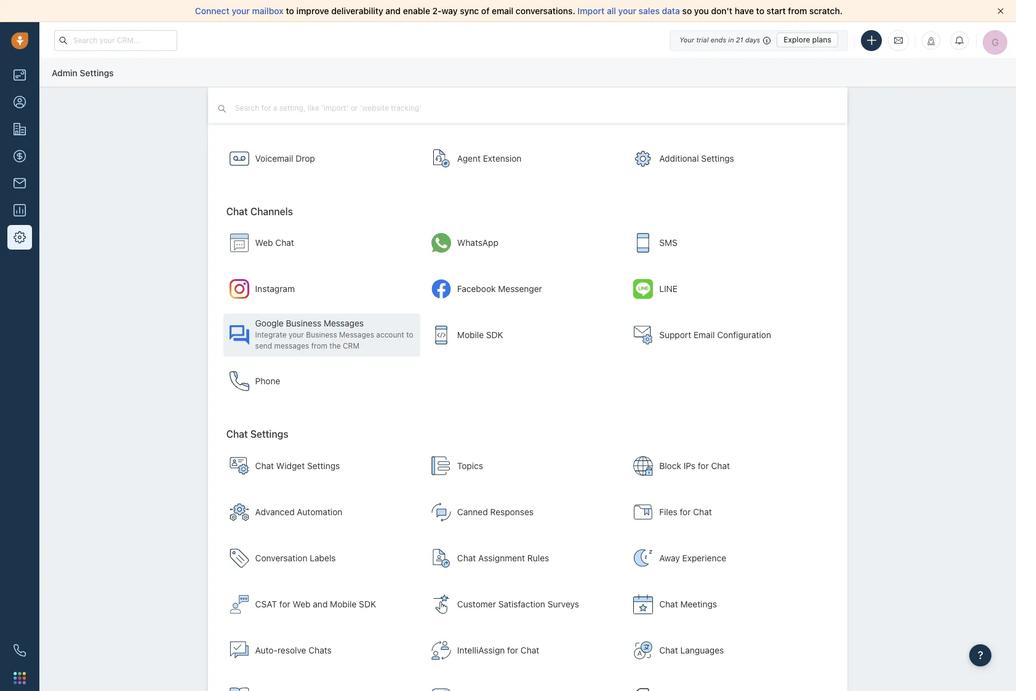 Task type: describe. For each thing, give the bounding box(es) containing it.
auto-assign chats to groups based on preset rules, events, filters, keywords image
[[431, 549, 451, 569]]

explore
[[784, 35, 810, 44]]

create support articles that answer frequently asked questions in detail image
[[229, 688, 249, 692]]

automation
[[297, 507, 342, 518]]

scratch.
[[809, 6, 843, 16]]

facebook messenger
[[457, 284, 542, 294]]

email
[[492, 6, 513, 16]]

line
[[659, 284, 678, 294]]

21
[[736, 36, 743, 44]]

phone
[[255, 376, 280, 387]]

responses
[[490, 507, 534, 518]]

assignment
[[478, 553, 525, 564]]

way
[[442, 6, 458, 16]]

chat inside chat assignment rules link
[[457, 553, 476, 564]]

topics link
[[425, 445, 622, 488]]

shows agent list with their corresponding extension numbers image
[[431, 149, 451, 168]]

chat inside intelliassign for chat link
[[521, 646, 539, 656]]

voicemail
[[255, 153, 293, 163]]

connect
[[195, 6, 229, 16]]

conversation
[[255, 553, 307, 564]]

chat assignment rules
[[457, 553, 549, 564]]

additional configuration options for your phone solution image
[[633, 149, 653, 168]]

chat inside chat languages link
[[659, 646, 678, 656]]

close image
[[998, 8, 1004, 14]]

start
[[767, 6, 786, 16]]

settings for chat settings
[[250, 429, 288, 440]]

2 horizontal spatial to
[[756, 6, 764, 16]]

support email configuration
[[659, 330, 771, 341]]

0 horizontal spatial to
[[286, 6, 294, 16]]

1 vertical spatial mobile
[[330, 600, 357, 610]]

channels
[[250, 206, 293, 217]]

chat widget settings
[[255, 461, 340, 472]]

canned responses
[[457, 507, 534, 518]]

don't
[[711, 6, 732, 16]]

1 vertical spatial messages
[[339, 331, 374, 340]]

so
[[682, 6, 692, 16]]

settings for additional settings
[[701, 153, 734, 163]]

sms link
[[627, 222, 824, 265]]

intelliassign
[[457, 646, 505, 656]]

streamline conversations using topics and route chats to the right groups image
[[431, 457, 451, 476]]

your trial ends in 21 days
[[680, 36, 760, 44]]

chat languages link
[[627, 630, 824, 673]]

phone link
[[223, 360, 420, 403]]

integrate your business messages account to send messages from the crm image
[[229, 326, 249, 345]]

chat meetings link
[[627, 584, 824, 627]]

mailbox
[[252, 6, 284, 16]]

chat assignment rules link
[[425, 537, 622, 580]]

voicemail drop link
[[223, 137, 420, 180]]

days
[[745, 36, 760, 44]]

web chat
[[255, 238, 294, 248]]

2-
[[432, 6, 442, 16]]

additional settings
[[659, 153, 734, 163]]

chat up set your widget's name, manage response expectations, and more icon
[[226, 429, 248, 440]]

phones
[[270, 107, 300, 117]]

0 vertical spatial messages
[[324, 318, 364, 329]]

your inside google business messages integrate your business messages account to send messages from the crm
[[289, 331, 304, 340]]

customer
[[457, 600, 496, 610]]

csat for web and mobile sdk link
[[223, 584, 420, 627]]

agent extension
[[457, 153, 522, 163]]

integrate your line account to manage line conversations from the crm image
[[633, 280, 653, 299]]

conversations.
[[516, 6, 575, 16]]

chat meetings
[[659, 600, 717, 610]]

chat up customize the appearance of the chat widget on your website icon
[[226, 206, 248, 217]]

configuration
[[717, 330, 771, 341]]

conversation labels link
[[223, 537, 420, 580]]

auto-
[[255, 646, 278, 656]]

explore plans link
[[777, 33, 838, 47]]

files for chat
[[659, 507, 712, 518]]

0 horizontal spatial your
[[232, 6, 250, 16]]

support
[[659, 330, 691, 341]]

customer satisfaction surveys
[[457, 600, 579, 610]]

labels
[[310, 553, 336, 564]]

away
[[659, 553, 680, 564]]

agent extension link
[[425, 137, 622, 180]]

mobile sdk link
[[425, 314, 622, 357]]

1 vertical spatial web
[[293, 600, 311, 610]]

integrate
[[255, 331, 287, 340]]

sip phones
[[255, 107, 300, 117]]

intelliassign for chat link
[[425, 630, 622, 673]]

integrate support mailboxes, configure dkim, and more. image
[[633, 326, 653, 345]]

csat
[[255, 600, 277, 610]]

conversation labels
[[255, 553, 336, 564]]

auto-resolve chats
[[255, 646, 332, 656]]

improve
[[296, 6, 329, 16]]

1 horizontal spatial mobile
[[457, 330, 484, 341]]

leave pre-recorded voicemail if call goes unanswered image
[[229, 149, 249, 168]]

import all your sales data link
[[578, 6, 682, 16]]

chat widget settings link
[[223, 445, 420, 488]]

what's new image
[[927, 37, 935, 45]]

you
[[694, 6, 709, 16]]

collect csat surveys on whatsapp, instagram dm, and email image
[[431, 595, 451, 615]]

extension
[[483, 153, 522, 163]]

resolve
[[278, 646, 306, 656]]

customize the appearance of the chat widget on your website image
[[229, 233, 249, 253]]

2 horizontal spatial your
[[618, 6, 636, 16]]

languages
[[680, 646, 724, 656]]

chats
[[308, 646, 332, 656]]

satisfaction
[[498, 600, 545, 610]]

widget
[[276, 461, 305, 472]]

messages
[[274, 341, 309, 350]]

store useful files that you can quickly share over chat image
[[633, 503, 653, 523]]

block ips for chat
[[659, 461, 730, 472]]

send email image
[[894, 35, 903, 45]]

drop
[[296, 153, 315, 163]]

experience
[[682, 553, 726, 564]]

advanced automation
[[255, 507, 342, 518]]

1 vertical spatial and
[[313, 600, 328, 610]]

instagram
[[255, 284, 295, 294]]

admin
[[52, 68, 78, 78]]

to inside google business messages integrate your business messages account to send messages from the crm
[[406, 331, 413, 340]]

connect your mailbox link
[[195, 6, 286, 16]]

import
[[578, 6, 605, 16]]

surveys
[[548, 600, 579, 610]]

make and receive calls online by adding sip phones image
[[229, 102, 249, 122]]



Task type: vqa. For each thing, say whether or not it's contained in the screenshot.
right Team
no



Task type: locate. For each thing, give the bounding box(es) containing it.
facebook
[[457, 284, 496, 294]]

1 horizontal spatial your
[[289, 331, 304, 340]]

1 vertical spatial sdk
[[359, 600, 376, 610]]

automatically close idle chats to focus on active chats image
[[229, 641, 249, 661]]

chat right files at the bottom right of the page
[[693, 507, 712, 518]]

chat inside chat widget settings link
[[255, 461, 274, 472]]

set your widget's name, manage response expectations, and more image
[[229, 457, 249, 476]]

auto-resolve chats link
[[223, 630, 420, 673]]

sync
[[460, 6, 479, 16]]

1 vertical spatial from
[[311, 341, 327, 350]]

and
[[386, 6, 401, 16], [313, 600, 328, 610]]

add labels to categorize and keep track of conversations image
[[229, 549, 249, 569]]

chat right set your widget's name, manage response expectations, and more icon
[[255, 461, 274, 472]]

intelliassign for chat
[[457, 646, 539, 656]]

0 horizontal spatial and
[[313, 600, 328, 610]]

pre-create responses to respond faster to customers image
[[431, 503, 451, 523]]

google
[[255, 318, 284, 329]]

admin settings
[[52, 68, 114, 78]]

web right csat
[[293, 600, 311, 610]]

topics
[[457, 461, 483, 472]]

sms
[[659, 238, 678, 248]]

0 horizontal spatial web
[[255, 238, 273, 248]]

your
[[680, 36, 694, 44]]

whatsapp link
[[425, 222, 622, 265]]

use sdks to customize your chat widget for ios and android image
[[431, 326, 451, 345]]

1 horizontal spatial and
[[386, 6, 401, 16]]

customer satisfaction surveys link
[[425, 584, 622, 627]]

for for intelliassign for chat
[[507, 646, 518, 656]]

your up messages
[[289, 331, 304, 340]]

set up targets for agent to ensure timely responses to customers image
[[633, 688, 653, 692]]

chat inside the chat meetings link
[[659, 600, 678, 610]]

for right 'ips'
[[698, 461, 709, 472]]

freshworks switcher image
[[14, 673, 26, 685]]

chat right chat with visitors in 35+ languages; create faqs and topics too image
[[659, 646, 678, 656]]

settings
[[80, 68, 114, 78], [701, 153, 734, 163], [250, 429, 288, 440], [307, 461, 340, 472]]

in
[[728, 36, 734, 44]]

settings up widget
[[250, 429, 288, 440]]

ends
[[711, 36, 726, 44]]

manage whatsapp conversations from the crm image
[[431, 233, 451, 253]]

away experience link
[[627, 537, 824, 580]]

additional settings link
[[627, 137, 824, 180]]

explore plans
[[784, 35, 831, 44]]

0 vertical spatial from
[[788, 6, 807, 16]]

files for chat link
[[627, 491, 824, 534]]

automate chat workflows and improve agent productivity image
[[229, 503, 249, 523]]

connect your mailbox to improve deliverability and enable 2-way sync of email conversations. import all your sales data so you don't have to start from scratch.
[[195, 6, 843, 16]]

0 vertical spatial business
[[286, 318, 321, 329]]

web right customize the appearance of the chat widget on your website icon
[[255, 238, 273, 248]]

files
[[659, 507, 677, 518]]

mobile down labels
[[330, 600, 357, 610]]

csat for web and mobile sdk
[[255, 600, 376, 610]]

book meetings while you chat by integrating with google calendar image
[[633, 595, 653, 615]]

send quick surveys and get instant csat ratings from customers image
[[229, 595, 249, 615]]

for for csat for web and mobile sdk
[[279, 600, 290, 610]]

chat settings
[[226, 429, 288, 440]]

for for files for chat
[[680, 507, 691, 518]]

for right csat
[[279, 600, 290, 610]]

account
[[376, 331, 404, 340]]

rules
[[527, 553, 549, 564]]

mobile right use sdks to customize your chat widget for ios and android icon
[[457, 330, 484, 341]]

chat down the customer satisfaction surveys link
[[521, 646, 539, 656]]

chat right 'book meetings while you chat by integrating with google calendar' image
[[659, 600, 678, 610]]

all
[[607, 6, 616, 16]]

send sms from the crm by integrating with your sms service provider image
[[633, 233, 653, 253]]

Search for a setting, like 'import' or 'website tracking' text field
[[234, 102, 482, 114]]

to
[[286, 6, 294, 16], [756, 6, 764, 16], [406, 331, 413, 340]]

to left start
[[756, 6, 764, 16]]

0 vertical spatial mobile
[[457, 330, 484, 341]]

the
[[329, 341, 341, 350]]

chat channels
[[226, 206, 293, 217]]

for inside 'link'
[[698, 461, 709, 472]]

manage facebook messenger conversations from the crm image
[[431, 280, 451, 299]]

settings right widget
[[307, 461, 340, 472]]

and down conversation labels link
[[313, 600, 328, 610]]

for right intelliassign
[[507, 646, 518, 656]]

assign chats the smart way, based on user's skill level and workload image
[[431, 641, 451, 661]]

business up messages
[[286, 318, 321, 329]]

chat languages
[[659, 646, 724, 656]]

sip
[[255, 107, 268, 117]]

Search your CRM... text field
[[54, 30, 177, 51]]

send dms from the crm and manage all your instagram conversations image
[[229, 280, 249, 299]]

chat
[[226, 206, 248, 217], [275, 238, 294, 248], [226, 429, 248, 440], [255, 461, 274, 472], [711, 461, 730, 472], [693, 507, 712, 518], [457, 553, 476, 564], [659, 600, 678, 610], [521, 646, 539, 656], [659, 646, 678, 656]]

web chat link
[[223, 222, 420, 265]]

1 horizontal spatial sdk
[[486, 330, 503, 341]]

advanced
[[255, 507, 295, 518]]

chat inside files for chat link
[[693, 507, 712, 518]]

to right mailbox
[[286, 6, 294, 16]]

chat inside web chat link
[[275, 238, 294, 248]]

send
[[255, 341, 272, 350]]

view conversations in your language, reply to contacts in theirs image
[[431, 688, 451, 692]]

chat inside block ips for chat 'link'
[[711, 461, 730, 472]]

deliverability
[[331, 6, 383, 16]]

data
[[662, 6, 680, 16]]

line link
[[627, 268, 824, 311]]

meetings
[[680, 600, 717, 610]]

0 vertical spatial web
[[255, 238, 273, 248]]

1 vertical spatial business
[[306, 331, 337, 340]]

0 horizontal spatial sdk
[[359, 600, 376, 610]]

chat right auto-assign chats to groups based on preset rules, events, filters, keywords image
[[457, 553, 476, 564]]

to right the account
[[406, 331, 413, 340]]

and left enable
[[386, 6, 401, 16]]

0 horizontal spatial from
[[311, 341, 327, 350]]

settings for admin settings
[[80, 68, 114, 78]]

sales
[[639, 6, 660, 16]]

phone element
[[7, 639, 32, 663]]

set responses when contacts ping outside office hours image
[[633, 549, 653, 569]]

for right files at the bottom right of the page
[[680, 507, 691, 518]]

additional
[[659, 153, 699, 163]]

from
[[788, 6, 807, 16], [311, 341, 327, 350]]

from inside google business messages integrate your business messages account to send messages from the crm
[[311, 341, 327, 350]]

filter out fraud ips so you can chat with real customers image
[[633, 457, 653, 476]]

from right start
[[788, 6, 807, 16]]

settings right admin
[[80, 68, 114, 78]]

phone image
[[14, 645, 26, 657]]

sdk
[[486, 330, 503, 341], [359, 600, 376, 610]]

0 horizontal spatial mobile
[[330, 600, 357, 610]]

from left 'the'
[[311, 341, 327, 350]]

0 vertical spatial sdk
[[486, 330, 503, 341]]

chat right 'ips'
[[711, 461, 730, 472]]

away experience
[[659, 553, 726, 564]]

your right all
[[618, 6, 636, 16]]

google business messages integrate your business messages account to send messages from the crm
[[255, 318, 413, 350]]

block ips for chat link
[[627, 445, 824, 488]]

for
[[698, 461, 709, 472], [680, 507, 691, 518], [279, 600, 290, 610], [507, 646, 518, 656]]

plans
[[812, 35, 831, 44]]

sip phones link
[[223, 91, 420, 134]]

advanced automation link
[[223, 491, 420, 534]]

business
[[286, 318, 321, 329], [306, 331, 337, 340]]

chat with visitors in 35+ languages; create faqs and topics too image
[[633, 641, 653, 661]]

1 horizontal spatial web
[[293, 600, 311, 610]]

your left mailbox
[[232, 6, 250, 16]]

1 horizontal spatial to
[[406, 331, 413, 340]]

agent
[[457, 153, 481, 163]]

mobile sdk
[[457, 330, 503, 341]]

settings right additional
[[701, 153, 734, 163]]

have
[[735, 6, 754, 16]]

chat down channels
[[275, 238, 294, 248]]

business up 'the'
[[306, 331, 337, 340]]

web
[[255, 238, 273, 248], [293, 600, 311, 610]]

0 vertical spatial and
[[386, 6, 401, 16]]

1 horizontal spatial from
[[788, 6, 807, 16]]

your
[[232, 6, 250, 16], [618, 6, 636, 16], [289, 331, 304, 340]]

block
[[659, 461, 681, 472]]

enable calling through a telephony provider. image
[[229, 372, 249, 392]]

canned responses link
[[425, 491, 622, 534]]



